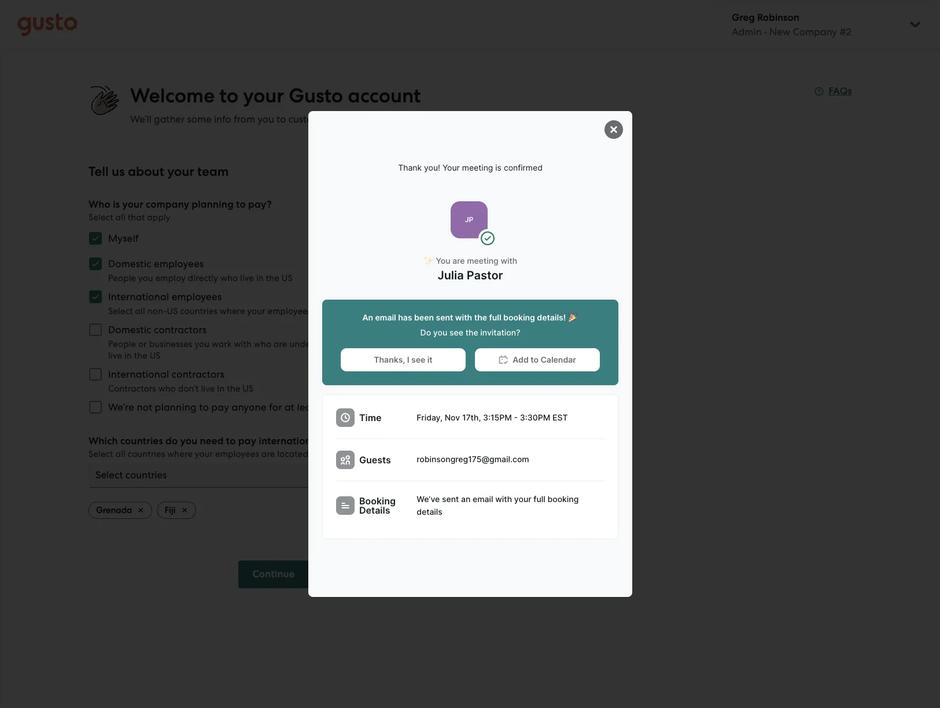 Task type: describe. For each thing, give the bounding box(es) containing it.
domestic contractors
[[108, 324, 207, 336]]

who is your company planning to pay? select all that apply
[[89, 199, 272, 223]]

Domestic contractors checkbox
[[83, 317, 108, 343]]

1 vertical spatial all
[[135, 306, 145, 317]]

to left customize
[[277, 113, 286, 125]]

you down domestic employees
[[138, 273, 153, 284]]

faqs
[[829, 85, 853, 97]]

need
[[200, 435, 224, 447]]

international for international employees
[[108, 291, 169, 303]]

from
[[234, 113, 255, 125]]

us inside people or businesses you work with who are under contract for a specific project, who live in the us
[[150, 351, 161, 361]]

your inside who is your company planning to pay? select all that apply
[[122, 199, 143, 211]]

0 vertical spatial pay
[[211, 402, 229, 413]]

contractors who don't live in the us
[[108, 384, 254, 394]]

to inside "which countries do you need to pay international employees in? select all countries where your employees are located."
[[226, 435, 236, 447]]

1 horizontal spatial the
[[227, 384, 240, 394]]

you inside "which countries do you need to pay international employees in? select all countries where your employees are located."
[[180, 435, 198, 447]]

tell
[[89, 164, 109, 179]]

months
[[330, 402, 365, 413]]

domestic for domestic contractors
[[108, 324, 151, 336]]

faqs button
[[815, 85, 853, 98]]

all inside "which countries do you need to pay international employees in? select all countries where your employees are located."
[[116, 449, 126, 460]]

non-
[[147, 306, 167, 317]]

who right directly
[[221, 273, 238, 284]]

experience.
[[387, 113, 439, 125]]

we're not planning to pay anyone for at least 3 months
[[108, 402, 365, 413]]

domestic employees
[[108, 258, 204, 270]]

employees down people you employ directly who live in the us
[[172, 291, 222, 303]]

people you employ directly who live in the us
[[108, 273, 293, 284]]

planning inside who is your company planning to pay? select all that apply
[[192, 199, 234, 211]]

2 vertical spatial live
[[201, 384, 215, 394]]

1 vertical spatial for
[[269, 402, 282, 413]]

2 horizontal spatial live
[[240, 273, 254, 284]]

team
[[197, 164, 229, 179]]

International employees checkbox
[[83, 284, 108, 310]]

international contractors
[[108, 369, 225, 380]]

all inside who is your company planning to pay? select all that apply
[[116, 212, 126, 223]]

Myself checkbox
[[83, 226, 108, 251]]

employees down months
[[323, 435, 373, 447]]

who right project,
[[440, 339, 458, 350]]

pay inside "which countries do you need to pay international employees in? select all countries where your employees are located."
[[238, 435, 256, 447]]

are inside "which countries do you need to pay international employees in? select all countries where your employees are located."
[[262, 449, 275, 460]]

about
[[128, 164, 164, 179]]

in?
[[376, 435, 389, 447]]

0 vertical spatial countries
[[180, 306, 218, 317]]

welcome to your gusto account we'll gather some info from you to customize your setup experience.
[[130, 84, 439, 125]]

2 horizontal spatial the
[[266, 273, 280, 284]]

project,
[[407, 339, 438, 350]]

work
[[212, 339, 232, 350]]

your left setup
[[336, 113, 356, 125]]

that
[[128, 212, 145, 223]]

where inside "which countries do you need to pay international employees in? select all countries where your employees are located."
[[167, 449, 193, 460]]

to up info
[[220, 84, 239, 108]]

directly
[[188, 273, 218, 284]]

not
[[137, 402, 152, 413]]

continue button
[[239, 561, 309, 589]]

people for domestic contractors
[[108, 339, 136, 350]]

do
[[166, 435, 178, 447]]

contractors
[[108, 384, 156, 394]]

continue
[[253, 568, 295, 581]]

who down international contractors
[[158, 384, 176, 394]]

customize
[[289, 113, 334, 125]]

domestic for domestic employees
[[108, 258, 151, 270]]

fiji
[[165, 505, 176, 516]]

international
[[259, 435, 320, 447]]

we're
[[108, 402, 134, 413]]

gusto
[[289, 84, 343, 108]]

grenada link
[[89, 502, 152, 519]]

contractors for international contractors
[[172, 369, 225, 380]]

the inside people or businesses you work with who are under contract for a specific project, who live in the us
[[134, 351, 148, 361]]

specific
[[374, 339, 404, 350]]

myself
[[108, 233, 139, 244]]

Domestic employees checkbox
[[83, 251, 108, 277]]

pay?
[[248, 199, 272, 211]]

account
[[348, 84, 421, 108]]

employees up under
[[268, 306, 312, 317]]

employ
[[156, 273, 186, 284]]



Task type: locate. For each thing, give the bounding box(es) containing it.
international up contractors
[[108, 369, 169, 380]]

1 vertical spatial people
[[108, 339, 136, 350]]

We're not planning to pay anyone for at least 3 months checkbox
[[83, 395, 108, 420]]

domestic
[[108, 258, 151, 270], [108, 324, 151, 336]]

under
[[290, 339, 314, 350]]

0 horizontal spatial in
[[124, 351, 132, 361]]

1 vertical spatial contractors
[[172, 369, 225, 380]]

pay down anyone
[[238, 435, 256, 447]]

welcome
[[130, 84, 215, 108]]

are left under
[[274, 339, 287, 350]]

where
[[220, 306, 245, 317], [167, 449, 193, 460]]

1 international from the top
[[108, 291, 169, 303]]

planning down contractors who don't live in the us
[[155, 402, 197, 413]]

0 vertical spatial for
[[352, 339, 364, 350]]

or
[[138, 339, 147, 350]]

0 vertical spatial domestic
[[108, 258, 151, 270]]

countries left do
[[120, 435, 163, 447]]

to down contractors who don't live in the us
[[199, 402, 209, 413]]

to left pay?
[[236, 199, 246, 211]]

contractors
[[154, 324, 207, 336], [172, 369, 225, 380]]

countries
[[180, 306, 218, 317], [120, 435, 163, 447], [128, 449, 165, 460]]

0 vertical spatial people
[[108, 273, 136, 284]]

0 vertical spatial select
[[89, 212, 113, 223]]

2 domestic from the top
[[108, 324, 151, 336]]

0 vertical spatial where
[[220, 306, 245, 317]]

for inside people or businesses you work with who are under contract for a specific project, who live in the us
[[352, 339, 364, 350]]

0 horizontal spatial pay
[[211, 402, 229, 413]]

contractors for domestic contractors
[[154, 324, 207, 336]]

1 horizontal spatial pay
[[238, 435, 256, 447]]

0 vertical spatial planning
[[192, 199, 234, 211]]

0 vertical spatial contractors
[[154, 324, 207, 336]]

don't
[[178, 384, 199, 394]]

the up select all non-us countries where your employees are located
[[266, 273, 280, 284]]

live up select all non-us countries where your employees are located
[[240, 273, 254, 284]]

account menu element
[[717, 0, 923, 49]]

2 international from the top
[[108, 369, 169, 380]]

are inside people or businesses you work with who are under contract for a specific project, who live in the us
[[274, 339, 287, 350]]

who
[[89, 199, 111, 211]]

we'll
[[130, 113, 152, 125]]

people or businesses you work with who are under contract for a specific project, who live in the us
[[108, 339, 458, 361]]

1 vertical spatial where
[[167, 449, 193, 460]]

which
[[89, 435, 118, 447]]

in inside people or businesses you work with who are under contract for a specific project, who live in the us
[[124, 351, 132, 361]]

fiji link
[[157, 502, 196, 519]]

least
[[297, 402, 320, 413]]

for left a
[[352, 339, 364, 350]]

contract
[[316, 339, 350, 350]]

live up international contractors checkbox
[[108, 351, 122, 361]]

1 vertical spatial countries
[[120, 435, 163, 447]]

1 horizontal spatial for
[[352, 339, 364, 350]]

0 vertical spatial live
[[240, 273, 254, 284]]

some
[[187, 113, 212, 125]]

1 vertical spatial the
[[134, 351, 148, 361]]

countries down people you employ directly who live in the us
[[180, 306, 218, 317]]

select
[[89, 212, 113, 223], [108, 306, 133, 317], [89, 449, 113, 460]]

2 vertical spatial countries
[[128, 449, 165, 460]]

for left at
[[269, 402, 282, 413]]

0 horizontal spatial live
[[108, 351, 122, 361]]

us
[[282, 273, 293, 284], [167, 306, 178, 317], [150, 351, 161, 361], [243, 384, 254, 394]]

to right need
[[226, 435, 236, 447]]

the up we're not planning to pay anyone for at least 3 months
[[227, 384, 240, 394]]

you inside people or businesses you work with who are under contract for a specific project, who live in the us
[[195, 339, 210, 350]]

in
[[256, 273, 264, 284], [124, 351, 132, 361], [217, 384, 225, 394]]

1 vertical spatial domestic
[[108, 324, 151, 336]]

2 vertical spatial are
[[262, 449, 275, 460]]

people inside people or businesses you work with who are under contract for a specific project, who live in the us
[[108, 339, 136, 350]]

for
[[352, 339, 364, 350], [269, 402, 282, 413]]

2 horizontal spatial in
[[256, 273, 264, 284]]

in up select all non-us countries where your employees are located
[[256, 273, 264, 284]]

live right don't
[[201, 384, 215, 394]]

your inside "which countries do you need to pay international employees in? select all countries where your employees are located."
[[195, 449, 213, 460]]

0 horizontal spatial the
[[134, 351, 148, 361]]

international employees
[[108, 291, 222, 303]]

anyone
[[232, 402, 267, 413]]

who
[[221, 273, 238, 284], [254, 339, 272, 350], [440, 339, 458, 350], [158, 384, 176, 394]]

1 horizontal spatial where
[[220, 306, 245, 317]]

your up that
[[122, 199, 143, 211]]

planning
[[192, 199, 234, 211], [155, 402, 197, 413]]

all down which
[[116, 449, 126, 460]]

employees
[[154, 258, 204, 270], [172, 291, 222, 303], [268, 306, 312, 317], [323, 435, 373, 447], [215, 449, 259, 460]]

0 vertical spatial international
[[108, 291, 169, 303]]

in up contractors
[[124, 351, 132, 361]]

domestic down myself
[[108, 258, 151, 270]]

in up we're not planning to pay anyone for at least 3 months
[[217, 384, 225, 394]]

live
[[240, 273, 254, 284], [108, 351, 122, 361], [201, 384, 215, 394]]

employees down need
[[215, 449, 259, 460]]

you inside welcome to your gusto account we'll gather some info from you to customize your setup experience.
[[258, 113, 274, 125]]

people up international employees checkbox
[[108, 273, 136, 284]]

your down need
[[195, 449, 213, 460]]

0 horizontal spatial where
[[167, 449, 193, 460]]

located
[[330, 306, 361, 317]]

you right do
[[180, 435, 198, 447]]

2 vertical spatial the
[[227, 384, 240, 394]]

1 vertical spatial live
[[108, 351, 122, 361]]

2 vertical spatial in
[[217, 384, 225, 394]]

apply
[[147, 212, 171, 223]]

international up non-
[[108, 291, 169, 303]]

a
[[366, 339, 372, 350]]

the
[[266, 273, 280, 284], [134, 351, 148, 361], [227, 384, 240, 394]]

1 horizontal spatial in
[[217, 384, 225, 394]]

your
[[243, 84, 284, 108], [336, 113, 356, 125], [167, 164, 194, 179], [122, 199, 143, 211], [247, 306, 266, 317], [195, 449, 213, 460]]

1 domestic from the top
[[108, 258, 151, 270]]

countries down not
[[128, 449, 165, 460]]

0 vertical spatial the
[[266, 273, 280, 284]]

people
[[108, 273, 136, 284], [108, 339, 136, 350]]

your up from
[[243, 84, 284, 108]]

3
[[322, 402, 328, 413]]

gather
[[154, 113, 185, 125]]

select all non-us countries where your employees are located
[[108, 306, 361, 317]]

planning down team
[[192, 199, 234, 211]]

company
[[146, 199, 189, 211]]

tell us about your team
[[89, 164, 229, 179]]

is
[[113, 199, 120, 211]]

are down "international"
[[262, 449, 275, 460]]

2 vertical spatial select
[[89, 449, 113, 460]]

1 horizontal spatial live
[[201, 384, 215, 394]]

select down who
[[89, 212, 113, 223]]

international
[[108, 291, 169, 303], [108, 369, 169, 380]]

1 vertical spatial planning
[[155, 402, 197, 413]]

to inside who is your company planning to pay? select all that apply
[[236, 199, 246, 211]]

pay
[[211, 402, 229, 413], [238, 435, 256, 447]]

your up the with
[[247, 306, 266, 317]]

us
[[112, 164, 125, 179]]

0 horizontal spatial for
[[269, 402, 282, 413]]

select inside "which countries do you need to pay international employees in? select all countries where your employees are located."
[[89, 449, 113, 460]]

contractors up businesses in the left of the page
[[154, 324, 207, 336]]

located.
[[277, 449, 311, 460]]

1 people from the top
[[108, 273, 136, 284]]

are
[[314, 306, 328, 317], [274, 339, 287, 350], [262, 449, 275, 460]]

pay left anyone
[[211, 402, 229, 413]]

select inside who is your company planning to pay? select all that apply
[[89, 212, 113, 223]]

you left work
[[195, 339, 210, 350]]

where down do
[[167, 449, 193, 460]]

domestic up the or
[[108, 324, 151, 336]]

0 vertical spatial are
[[314, 306, 328, 317]]

which countries do you need to pay international employees in? select all countries where your employees are located.
[[89, 435, 389, 460]]

all down is
[[116, 212, 126, 223]]

0 vertical spatial in
[[256, 273, 264, 284]]

1 vertical spatial are
[[274, 339, 287, 350]]

select down which
[[89, 449, 113, 460]]

1 vertical spatial in
[[124, 351, 132, 361]]

the down the or
[[134, 351, 148, 361]]

International contractors checkbox
[[83, 362, 108, 387]]

info
[[214, 113, 231, 125]]

grenada
[[96, 505, 132, 516]]

businesses
[[149, 339, 193, 350]]

setup
[[359, 113, 384, 125]]

employees up employ
[[154, 258, 204, 270]]

all
[[116, 212, 126, 223], [135, 306, 145, 317], [116, 449, 126, 460]]

your left team
[[167, 164, 194, 179]]

are left located
[[314, 306, 328, 317]]

contractors up don't
[[172, 369, 225, 380]]

1 vertical spatial pay
[[238, 435, 256, 447]]

people left the or
[[108, 339, 136, 350]]

who right the with
[[254, 339, 272, 350]]

1 vertical spatial international
[[108, 369, 169, 380]]

1 vertical spatial select
[[108, 306, 133, 317]]

where up the with
[[220, 306, 245, 317]]

home image
[[17, 13, 78, 36]]

live inside people or businesses you work with who are under contract for a specific project, who live in the us
[[108, 351, 122, 361]]

international for international contractors
[[108, 369, 169, 380]]

you
[[258, 113, 274, 125], [138, 273, 153, 284], [195, 339, 210, 350], [180, 435, 198, 447]]

at
[[285, 402, 295, 413]]

2 vertical spatial all
[[116, 449, 126, 460]]

2 people from the top
[[108, 339, 136, 350]]

you right from
[[258, 113, 274, 125]]

all left non-
[[135, 306, 145, 317]]

0 vertical spatial all
[[116, 212, 126, 223]]

to
[[220, 84, 239, 108], [277, 113, 286, 125], [236, 199, 246, 211], [199, 402, 209, 413], [226, 435, 236, 447]]

with
[[234, 339, 252, 350]]

people for domestic employees
[[108, 273, 136, 284]]

select up "domestic contractors" checkbox
[[108, 306, 133, 317]]



Task type: vqa. For each thing, say whether or not it's contained in the screenshot.
Specific
yes



